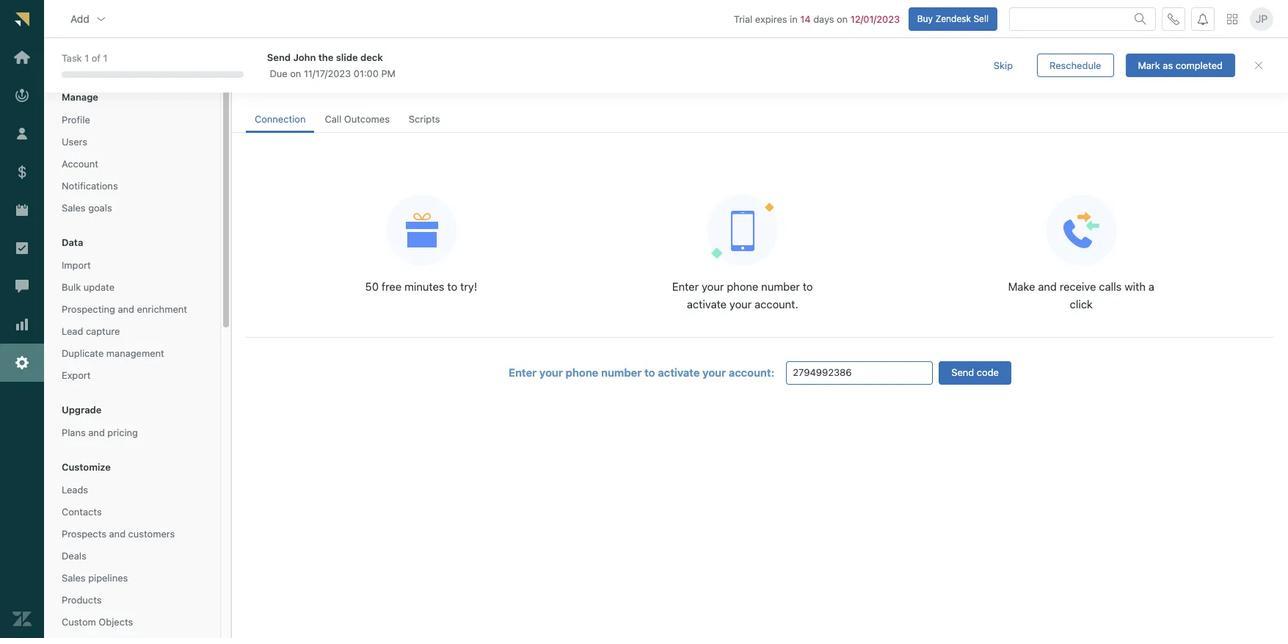 Task type: locate. For each thing, give the bounding box(es) containing it.
data
[[62, 236, 83, 248]]

deals
[[62, 550, 86, 562]]

account link
[[56, 154, 209, 173]]

0 horizontal spatial on
[[290, 67, 301, 79]]

activate left account:
[[658, 366, 700, 379]]

deck
[[361, 51, 383, 63]]

0 vertical spatial call
[[246, 79, 263, 91]]

activate inside the enter your phone number to activate your account.
[[687, 298, 727, 311]]

trial expires in 14 days on 12/01/2023
[[734, 13, 900, 25]]

0 vertical spatial sales
[[62, 202, 86, 214]]

in
[[790, 13, 798, 25]]

capture
[[86, 325, 120, 337]]

and inside 'prospecting and enrichment' link
[[118, 303, 134, 315]]

slide
[[336, 51, 358, 63]]

1 1 from the left
[[85, 52, 89, 64]]

call left outcomes
[[325, 113, 342, 125]]

enter your phone number to activate your account:
[[509, 366, 775, 379]]

contacts
[[62, 506, 102, 518]]

duplicate management
[[62, 347, 164, 359]]

01:00
[[354, 67, 379, 79]]

and inside plans and pricing link
[[88, 427, 105, 438]]

sales
[[62, 202, 86, 214], [62, 572, 86, 584]]

1 sales from the top
[[62, 202, 86, 214]]

to inside the enter your phone number to activate your account.
[[803, 280, 813, 293]]

0 vertical spatial phone
[[727, 280, 759, 293]]

notifications
[[62, 180, 118, 192]]

import link
[[56, 256, 209, 275]]

and for text
[[292, 55, 321, 75]]

contacts
[[333, 79, 372, 91]]

send john the slide deck link
[[267, 50, 955, 64]]

1 vertical spatial on
[[290, 67, 301, 79]]

0 horizontal spatial 1
[[85, 52, 89, 64]]

and down bulk update link
[[118, 303, 134, 315]]

about
[[483, 79, 508, 91]]

2 1 from the left
[[103, 52, 108, 64]]

0 vertical spatial activate
[[687, 298, 727, 311]]

to
[[447, 280, 458, 293], [803, 280, 813, 293], [645, 366, 655, 379]]

and down contacts link
[[109, 528, 126, 540]]

and inside prospects and customers 'link'
[[109, 528, 126, 540]]

task
[[62, 52, 82, 64]]

sales for sales goals
[[62, 202, 86, 214]]

send john the slide deck due on 11/17/2023 01:00 pm
[[267, 51, 396, 79]]

add
[[70, 12, 89, 25]]

enter inside the enter your phone number to activate your account.
[[672, 280, 699, 293]]

1 right of
[[103, 52, 108, 64]]

call down voice
[[246, 79, 263, 91]]

the
[[318, 51, 334, 63]]

call
[[246, 79, 263, 91], [325, 113, 342, 125]]

buy zendesk sell
[[917, 13, 989, 24]]

0 horizontal spatial phone
[[566, 366, 599, 379]]

  field
[[793, 362, 927, 384]]

lead
[[62, 325, 83, 337]]

0 horizontal spatial number
[[601, 366, 642, 379]]

jp button
[[1250, 7, 1274, 31]]

1 vertical spatial send
[[952, 366, 975, 378]]

with
[[1125, 280, 1146, 293]]

1 horizontal spatial enter
[[672, 280, 699, 293]]

send inside the send code button
[[952, 366, 975, 378]]

12/01/2023
[[851, 13, 900, 25]]

bulk update
[[62, 281, 115, 293]]

add button
[[59, 4, 119, 33]]

2 horizontal spatial to
[[803, 280, 813, 293]]

account.
[[755, 298, 799, 311]]

mark as completed
[[1138, 59, 1223, 71]]

and right make
[[1038, 280, 1057, 293]]

goals
[[88, 202, 112, 214]]

import
[[62, 259, 91, 271]]

profile link
[[56, 110, 209, 129]]

sales goals link
[[56, 198, 209, 217]]

sales inside "link"
[[62, 202, 86, 214]]

send inside send john the slide deck due on 11/17/2023 01:00 pm
[[267, 51, 291, 63]]

skip button
[[982, 54, 1026, 77]]

try!
[[460, 280, 477, 293]]

directly
[[374, 79, 408, 91]]

1 horizontal spatial phone
[[727, 280, 759, 293]]

call outcomes
[[325, 113, 390, 125]]

export
[[62, 369, 91, 381]]

zendesk
[[936, 13, 971, 24]]

chevron down image
[[95, 13, 107, 25]]

None field
[[83, 55, 199, 68]]

minutes
[[405, 280, 445, 293]]

1 horizontal spatial number
[[762, 280, 800, 293]]

free
[[382, 280, 402, 293]]

14
[[801, 13, 811, 25]]

activate
[[687, 298, 727, 311], [658, 366, 700, 379]]

lead capture
[[62, 325, 120, 337]]

1 vertical spatial phone
[[566, 366, 599, 379]]

on inside send john the slide deck due on 11/17/2023 01:00 pm
[[290, 67, 301, 79]]

completed
[[1176, 59, 1223, 71]]

days
[[814, 13, 834, 25]]

a
[[1149, 280, 1155, 293]]

trial
[[734, 13, 753, 25]]

0 vertical spatial on
[[837, 13, 848, 25]]

2 sales from the top
[[62, 572, 86, 584]]

1 horizontal spatial on
[[837, 13, 848, 25]]

learn
[[455, 79, 480, 91]]

lead capture link
[[56, 322, 209, 341]]

call outcomes link
[[316, 107, 399, 133]]

1 vertical spatial sales
[[62, 572, 86, 584]]

activate for account:
[[658, 366, 700, 379]]

of
[[92, 52, 101, 64]]

scripts
[[409, 113, 440, 125]]

1
[[85, 52, 89, 64], [103, 52, 108, 64]]

connection
[[255, 113, 306, 125]]

0 horizontal spatial send
[[267, 51, 291, 63]]

zendesk image
[[12, 609, 32, 629]]

enter
[[672, 280, 699, 293], [509, 366, 537, 379]]

buy
[[917, 13, 933, 24]]

0 horizontal spatial call
[[246, 79, 263, 91]]

0 vertical spatial send
[[267, 51, 291, 63]]

on up leads
[[290, 67, 301, 79]]

send up "due"
[[267, 51, 291, 63]]

0 horizontal spatial enter
[[509, 366, 537, 379]]

0 vertical spatial enter
[[672, 280, 699, 293]]

to for enter your phone number to activate your account.
[[803, 280, 813, 293]]

1 horizontal spatial call
[[325, 113, 342, 125]]

1 vertical spatial call
[[325, 113, 342, 125]]

bulk update link
[[56, 278, 209, 297]]

1 horizontal spatial to
[[645, 366, 655, 379]]

number
[[762, 280, 800, 293], [601, 366, 642, 379]]

0 vertical spatial number
[[762, 280, 800, 293]]

pricing
[[107, 427, 138, 438]]

manage
[[62, 91, 98, 103]]

and up leads
[[292, 55, 321, 75]]

1 horizontal spatial 1
[[103, 52, 108, 64]]

code
[[977, 366, 999, 378]]

prospecting and enrichment
[[62, 303, 187, 315]]

and inside make and receive calls with a click
[[1038, 280, 1057, 293]]

1 left of
[[85, 52, 89, 64]]

on right days
[[837, 13, 848, 25]]

sales down deals
[[62, 572, 86, 584]]

and
[[292, 55, 321, 75], [314, 79, 330, 91], [1038, 280, 1057, 293], [118, 303, 134, 315], [88, 427, 105, 438], [109, 528, 126, 540]]

outcomes
[[344, 113, 390, 125]]

1 vertical spatial number
[[601, 366, 642, 379]]

calls image
[[1168, 13, 1180, 25]]

number inside the enter your phone number to activate your account.
[[762, 280, 800, 293]]

and right plans
[[88, 427, 105, 438]]

mark as completed button
[[1126, 54, 1236, 77]]

pipelines
[[88, 572, 128, 584]]

1 horizontal spatial send
[[952, 366, 975, 378]]

products link
[[56, 590, 209, 610]]

1 vertical spatial enter
[[509, 366, 537, 379]]

1 vertical spatial activate
[[658, 366, 700, 379]]

phone inside the enter your phone number to activate your account.
[[727, 280, 759, 293]]

enter for enter your phone number to activate your account.
[[672, 280, 699, 293]]

send left the code at the right bottom
[[952, 366, 975, 378]]

sales left "goals"
[[62, 202, 86, 214]]

activate left account. at the top right of page
[[687, 298, 727, 311]]



Task type: describe. For each thing, give the bounding box(es) containing it.
leads
[[62, 484, 88, 496]]

prospects and customers link
[[56, 524, 209, 543]]

receive
[[1060, 280, 1096, 293]]

and down 11/17/2023 at the top of the page
[[314, 79, 330, 91]]

number for account.
[[762, 280, 800, 293]]

management
[[106, 347, 164, 359]]

buy zendesk sell button
[[909, 7, 998, 31]]

activate for account.
[[687, 298, 727, 311]]

users link
[[56, 132, 209, 151]]

objects
[[99, 616, 133, 628]]

account
[[62, 158, 98, 170]]

products
[[62, 594, 102, 606]]

50
[[365, 280, 379, 293]]

prospecting
[[62, 303, 115, 315]]

duplicate management link
[[56, 344, 209, 363]]

click
[[1070, 298, 1093, 311]]

leads link
[[56, 480, 209, 499]]

phone for enter your phone number to activate your account:
[[566, 366, 599, 379]]

pm
[[381, 67, 396, 79]]

0 horizontal spatial to
[[447, 280, 458, 293]]

custom objects link
[[56, 612, 209, 632]]

call inside voice and text call your leads and contacts directly from sell. learn about
[[246, 79, 263, 91]]

your inside voice and text call your leads and contacts directly from sell. learn about
[[265, 79, 285, 91]]

contacts link
[[56, 502, 209, 521]]

and for pricing
[[88, 427, 105, 438]]

phone for enter your phone number to activate your account.
[[727, 280, 759, 293]]

deals link
[[56, 546, 209, 565]]

mark
[[1138, 59, 1161, 71]]

prospecting and enrichment link
[[56, 300, 209, 319]]

jp
[[1256, 12, 1268, 25]]

enter your phone number to activate your account.
[[672, 280, 813, 311]]

custom
[[62, 616, 96, 628]]

sales goals
[[62, 202, 112, 214]]

duplicate
[[62, 347, 104, 359]]

enter for enter your phone number to activate your account:
[[509, 366, 537, 379]]

scripts link
[[400, 107, 449, 133]]

notifications link
[[56, 176, 209, 195]]

send code
[[952, 366, 999, 378]]

and for enrichment
[[118, 303, 134, 315]]

search image
[[1135, 13, 1147, 25]]

connection link
[[246, 107, 315, 133]]

skip
[[994, 59, 1013, 71]]

and for receive
[[1038, 280, 1057, 293]]

reschedule button
[[1037, 54, 1114, 77]]

task 1 of 1
[[62, 52, 108, 64]]

11/17/2023
[[304, 67, 351, 79]]

bell image
[[1197, 13, 1209, 25]]

zendesk products image
[[1228, 14, 1238, 24]]

sell.
[[433, 79, 452, 91]]

and for customers
[[109, 528, 126, 540]]

50 free minutes to try!
[[365, 280, 477, 293]]

bulk
[[62, 281, 81, 293]]

john
[[293, 51, 316, 63]]

send for send code
[[952, 366, 975, 378]]

update
[[84, 281, 115, 293]]

sales for sales pipelines
[[62, 572, 86, 584]]

make
[[1008, 280, 1035, 293]]

due
[[270, 67, 288, 79]]

cancel image
[[1253, 59, 1265, 71]]

send for send john the slide deck due on 11/17/2023 01:00 pm
[[267, 51, 291, 63]]

voice
[[246, 55, 288, 75]]

sales pipelines link
[[56, 568, 209, 587]]

reschedule
[[1050, 59, 1102, 71]]

plans
[[62, 427, 86, 438]]

calls
[[1099, 280, 1122, 293]]

voice and text call your leads and contacts directly from sell. learn about
[[246, 55, 511, 91]]

prospects and customers
[[62, 528, 175, 540]]

profile
[[62, 114, 90, 126]]

plans and pricing
[[62, 427, 138, 438]]

customize
[[62, 461, 111, 473]]

leads
[[288, 79, 311, 91]]

number for account:
[[601, 366, 642, 379]]

sales pipelines
[[62, 572, 128, 584]]

from
[[410, 79, 431, 91]]

expires
[[755, 13, 787, 25]]

to for enter your phone number to activate your account:
[[645, 366, 655, 379]]

send code button
[[939, 361, 1012, 384]]

export link
[[56, 366, 209, 385]]

as
[[1163, 59, 1173, 71]]

users
[[62, 136, 87, 148]]

account:
[[729, 366, 775, 379]]



Task type: vqa. For each thing, say whether or not it's contained in the screenshot.
left the the
no



